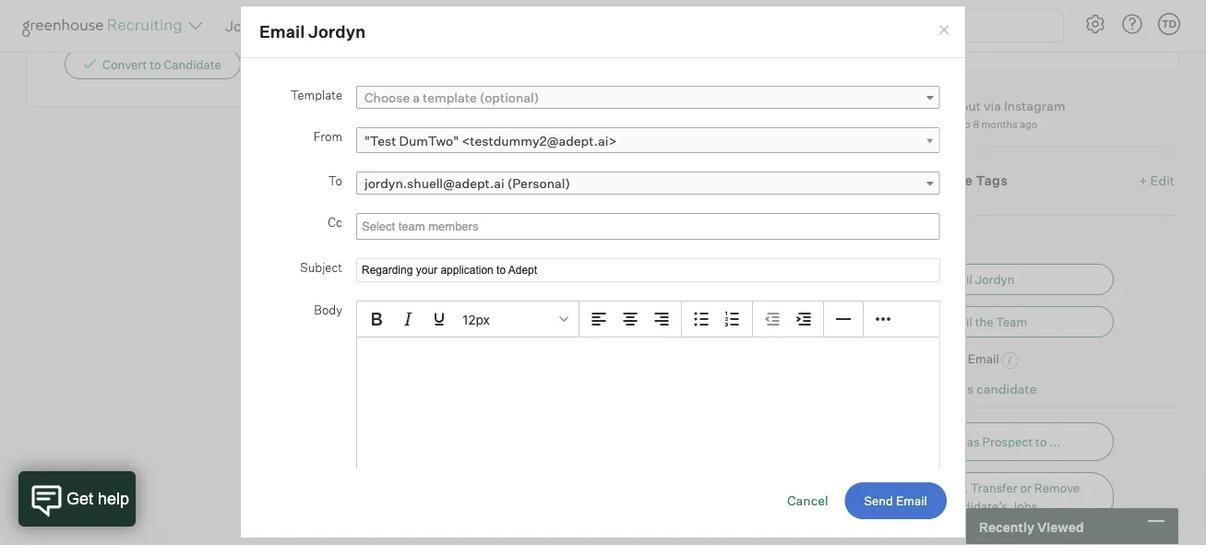 Task type: describe. For each thing, give the bounding box(es) containing it.
candidates
[[274, 17, 352, 35]]

do not email
[[926, 352, 999, 367]]

add, transfer or remove candidate's jobs button
[[905, 473, 1114, 523]]

none text field inside email jordyn dialog
[[357, 215, 489, 238]]

"test dumtwo" <testdummy2@adept.ai> link
[[356, 128, 940, 154]]

dumtwo"
[[399, 133, 459, 149]]

jobs inside add, transfer or remove candidate's jobs
[[1011, 500, 1038, 515]]

2 toolbar from the left
[[682, 302, 753, 338]]

candidates link
[[274, 17, 352, 35]]

12px group
[[357, 302, 939, 338]]

email left 'the' on the right of the page
[[941, 315, 973, 330]]

...
[[1050, 435, 1061, 450]]

convert to candidate
[[102, 57, 221, 72]]

candidate tags
[[905, 173, 1008, 189]]

candidate
[[977, 382, 1037, 398]]

Subject text field
[[356, 259, 941, 283]]

email up email the team
[[941, 273, 973, 288]]

as inside stop considering as prospect button
[[386, 57, 399, 72]]

send email link
[[845, 483, 947, 520]]

td
[[1162, 18, 1177, 30]]

add,
[[941, 481, 968, 496]]

cancel
[[787, 493, 829, 509]]

+ edit
[[1139, 173, 1175, 189]]

stop considering as prospect
[[286, 57, 452, 72]]

merge this candidate link
[[910, 382, 1037, 398]]

subject
[[300, 260, 342, 275]]

remove
[[1035, 481, 1080, 496]]

candidate inside button
[[164, 57, 221, 72]]

to inside button
[[150, 57, 161, 72]]

cc
[[328, 215, 342, 230]]

cancel link
[[787, 493, 829, 509]]

last note: reached out via instagram test dumtwo               8 months               ago
[[905, 82, 1066, 131]]

team
[[996, 315, 1028, 330]]

"test dumtwo" <testdummy2@adept.ai>
[[365, 133, 617, 149]]

+ edit link
[[1135, 168, 1180, 193]]

tags
[[976, 173, 1008, 189]]

jordyn.shuell@adept.ai (personal)
[[365, 176, 570, 192]]

template
[[291, 87, 342, 102]]

jordyn.shuell@adept.ai
[[365, 176, 505, 192]]

3 toolbar from the left
[[753, 302, 824, 338]]

candidate's
[[941, 500, 1008, 515]]

or
[[1020, 481, 1032, 496]]

the
[[975, 315, 994, 330]]

note:
[[928, 82, 953, 94]]

add as prospect to ...
[[941, 435, 1061, 450]]

email the team button
[[905, 307, 1114, 338]]

choose a template (optional) link
[[356, 86, 940, 109]]

via
[[984, 98, 1001, 114]]

Search text field
[[897, 12, 1047, 39]]

choose
[[365, 90, 410, 106]]

considering
[[315, 57, 383, 72]]

0 vertical spatial jobs
[[225, 17, 259, 35]]

from
[[314, 129, 342, 144]]

email jordyn button
[[905, 265, 1114, 296]]

email the team
[[941, 315, 1028, 330]]

td button
[[1158, 13, 1181, 35]]

stop considering as prospect button
[[248, 49, 471, 80]]

0 horizontal spatial prospect
[[401, 57, 452, 72]]

reached
[[905, 98, 958, 114]]

last
[[905, 82, 926, 94]]

do
[[926, 352, 942, 367]]

tools
[[905, 236, 941, 253]]

configure image
[[1085, 13, 1107, 35]]

this
[[952, 382, 974, 398]]

transfer
[[971, 481, 1018, 496]]

dumtwo
[[928, 119, 971, 131]]

"test
[[365, 133, 396, 149]]

to
[[328, 173, 342, 188]]



Task type: vqa. For each thing, say whether or not it's contained in the screenshot.
Candidate's
yes



Task type: locate. For each thing, give the bounding box(es) containing it.
instagram
[[1004, 98, 1066, 114]]

body
[[314, 303, 342, 317]]

1 horizontal spatial jobs
[[1011, 500, 1038, 515]]

not
[[945, 352, 965, 367]]

stop
[[286, 57, 313, 72]]

1 vertical spatial candidate
[[905, 173, 973, 189]]

(optional)
[[480, 90, 539, 106]]

no
[[65, 9, 82, 25]]

candidate right convert
[[164, 57, 221, 72]]

0 vertical spatial jordyn
[[308, 22, 366, 42]]

None text field
[[357, 215, 489, 238]]

0 horizontal spatial email jordyn
[[259, 22, 366, 42]]

as up 'choose'
[[386, 57, 399, 72]]

jordyn inside dialog
[[308, 22, 366, 42]]

1 horizontal spatial prospect
[[983, 435, 1033, 450]]

1 horizontal spatial as
[[967, 435, 980, 450]]

12px
[[462, 312, 490, 327]]

close image
[[937, 23, 952, 38]]

1 horizontal spatial email jordyn
[[941, 273, 1015, 288]]

to inside button
[[1036, 435, 1047, 450]]

email jordyn dialog
[[240, 6, 966, 546]]

1 vertical spatial jobs
[[1011, 500, 1038, 515]]

1 vertical spatial email jordyn
[[941, 273, 1015, 288]]

no owner
[[65, 9, 121, 25]]

1 vertical spatial to
[[1036, 435, 1047, 450]]

add, transfer or remove candidate's jobs
[[941, 481, 1080, 515]]

recently viewed
[[979, 519, 1084, 535]]

a
[[413, 90, 420, 106]]

prospect left the ...
[[983, 435, 1033, 450]]

edit
[[1151, 173, 1175, 189]]

convert to candidate button
[[65, 49, 241, 80]]

out
[[961, 98, 981, 114]]

to right convert
[[150, 57, 161, 72]]

jordyn up the considering
[[308, 22, 366, 42]]

add as prospect to ... button
[[905, 423, 1114, 462]]

0 vertical spatial to
[[150, 57, 161, 72]]

email up stop
[[259, 22, 305, 42]]

prospect up the a
[[401, 57, 452, 72]]

1 vertical spatial as
[[967, 435, 980, 450]]

to
[[150, 57, 161, 72], [1036, 435, 1047, 450]]

email jordyn inside dialog
[[259, 22, 366, 42]]

1 toolbar from the left
[[580, 302, 682, 338]]

toolbar
[[580, 302, 682, 338], [682, 302, 753, 338], [753, 302, 824, 338]]

td button
[[1155, 9, 1184, 39]]

email right the send
[[896, 494, 928, 509]]

+
[[1139, 173, 1148, 189]]

as
[[386, 57, 399, 72], [967, 435, 980, 450]]

add
[[941, 435, 965, 450]]

viewed
[[1037, 519, 1084, 535]]

0 horizontal spatial to
[[150, 57, 161, 72]]

jobs down or
[[1011, 500, 1038, 515]]

as right add
[[967, 435, 980, 450]]

to left the ...
[[1036, 435, 1047, 450]]

12px button
[[455, 304, 575, 335]]

0 horizontal spatial as
[[386, 57, 399, 72]]

0 vertical spatial as
[[386, 57, 399, 72]]

0 horizontal spatial jobs
[[225, 17, 259, 35]]

merge this candidate
[[910, 382, 1037, 398]]

greenhouse recruiting image
[[22, 15, 188, 37]]

owner
[[84, 9, 121, 25]]

email jordyn
[[259, 22, 366, 42], [941, 273, 1015, 288]]

jordyn.shuell@adept.ai (personal) link
[[356, 172, 940, 195]]

0 horizontal spatial candidate
[[164, 57, 221, 72]]

8
[[973, 119, 980, 131]]

1 horizontal spatial jordyn
[[975, 273, 1015, 288]]

jobs
[[225, 17, 259, 35], [1011, 500, 1038, 515]]

as inside add as prospect to ... button
[[967, 435, 980, 450]]

email
[[259, 22, 305, 42], [941, 273, 973, 288], [941, 315, 973, 330], [968, 352, 999, 367], [896, 494, 928, 509]]

12px toolbar
[[357, 302, 580, 338]]

send
[[865, 494, 894, 509]]

jordyn
[[308, 22, 366, 42], [975, 273, 1015, 288]]

1 horizontal spatial candidate
[[905, 173, 973, 189]]

<testdummy2@adept.ai>
[[462, 133, 617, 149]]

jordyn up 'the' on the right of the page
[[975, 273, 1015, 288]]

ago
[[1020, 119, 1038, 131]]

send email
[[865, 494, 928, 509]]

None text field
[[905, 0, 1180, 71]]

0 vertical spatial email jordyn
[[259, 22, 366, 42]]

prospect
[[401, 57, 452, 72], [983, 435, 1033, 450]]

merge
[[910, 382, 949, 398]]

(personal)
[[507, 176, 570, 192]]

email right not
[[968, 352, 999, 367]]

jordyn inside button
[[975, 273, 1015, 288]]

jobs link
[[225, 17, 259, 35]]

1 vertical spatial jordyn
[[975, 273, 1015, 288]]

0 vertical spatial prospect
[[401, 57, 452, 72]]

recently
[[979, 519, 1035, 535]]

1 vertical spatial prospect
[[983, 435, 1033, 450]]

0 horizontal spatial jordyn
[[308, 22, 366, 42]]

test
[[905, 119, 926, 131]]

jobs left "candidates"
[[225, 17, 259, 35]]

candidate
[[164, 57, 221, 72], [905, 173, 973, 189]]

email jordyn up stop
[[259, 22, 366, 42]]

months
[[982, 119, 1018, 131]]

convert
[[102, 57, 147, 72]]

0 vertical spatial candidate
[[164, 57, 221, 72]]

email jordyn inside button
[[941, 273, 1015, 288]]

choose a template (optional)
[[365, 90, 539, 106]]

candidate left the tags
[[905, 173, 973, 189]]

1 horizontal spatial to
[[1036, 435, 1047, 450]]

email jordyn up email the team
[[941, 273, 1015, 288]]

template
[[423, 90, 477, 106]]



